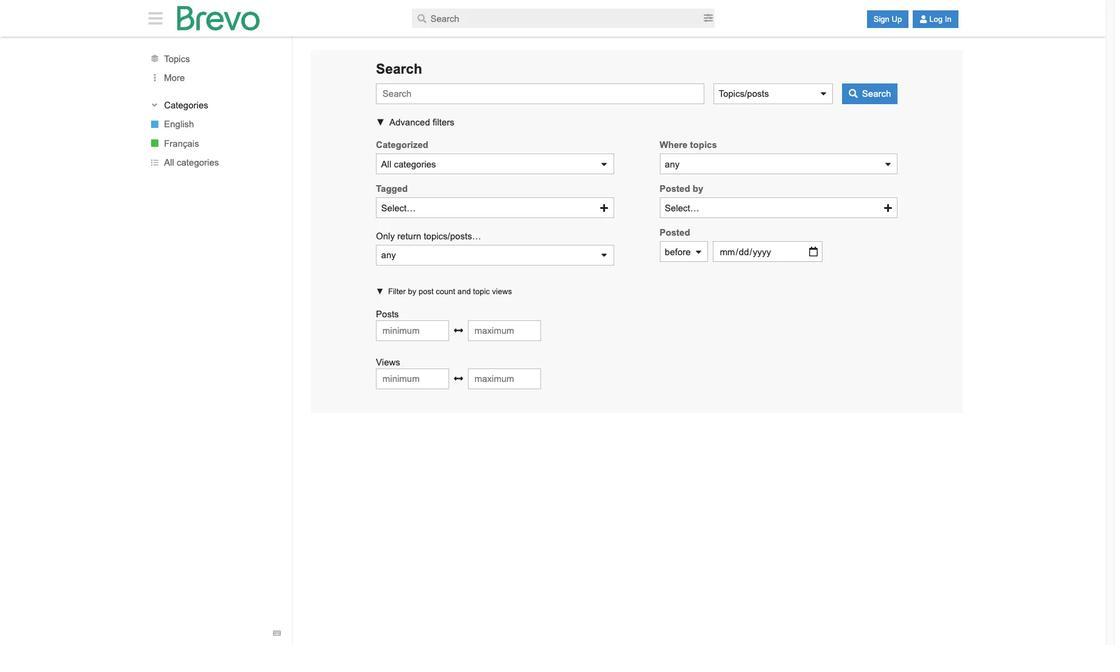 Task type: locate. For each thing, give the bounding box(es) containing it.
by down topics
[[693, 184, 704, 194]]

None search field
[[311, 50, 963, 413]]

1 posted from the top
[[660, 184, 691, 194]]

0 horizontal spatial all
[[164, 157, 174, 168]]

1 vertical spatial search
[[863, 89, 892, 99]]

post
[[419, 287, 434, 296]]

sign up
[[874, 15, 902, 24]]

advanced
[[390, 117, 430, 127]]

2 arrows alt h image from the top
[[454, 374, 463, 384]]

all down categorized
[[381, 159, 392, 169]]

by left post
[[408, 287, 417, 296]]

français
[[164, 138, 199, 149]]

posts
[[376, 309, 399, 319]]

categories down categorized
[[394, 159, 436, 169]]

select… down "tagged"
[[381, 203, 416, 213]]

1 vertical spatial arrows alt h image
[[454, 374, 463, 384]]

filter by maximum number of posts number field
[[468, 321, 541, 341]]

topics/posts…
[[424, 231, 481, 242]]

1 horizontal spatial select…
[[665, 203, 700, 213]]

select… for posted by
[[665, 203, 700, 213]]

arrows alt h image down and at the left top of page
[[454, 326, 463, 335]]

search image inside button
[[849, 89, 858, 98]]

by
[[693, 184, 704, 194], [408, 287, 417, 296]]

1 horizontal spatial search image
[[849, 89, 858, 98]]

1 arrows alt h image from the top
[[454, 326, 463, 335]]

categories inside all categories link
[[177, 157, 219, 168]]

0 horizontal spatial search image
[[418, 14, 427, 23]]

1 select… from the left
[[381, 203, 416, 213]]

categories button
[[149, 99, 281, 111]]

views
[[376, 357, 400, 368]]

any for where
[[665, 159, 680, 169]]

all categories
[[164, 157, 219, 168], [381, 159, 436, 169]]

posted
[[660, 184, 691, 194], [660, 228, 691, 238]]

2 posted from the top
[[660, 228, 691, 238]]

up
[[892, 15, 902, 24]]

posted for posted by
[[660, 184, 691, 194]]

search inside button
[[863, 89, 892, 99]]

0 horizontal spatial by
[[408, 287, 417, 296]]

select… for tagged
[[381, 203, 416, 213]]

posted up the 'before'
[[660, 228, 691, 238]]

1 vertical spatial any
[[381, 250, 396, 261]]

1 horizontal spatial categories
[[394, 159, 436, 169]]

any down where
[[665, 159, 680, 169]]

english
[[164, 119, 194, 129]]

log in
[[930, 15, 952, 24]]

search image
[[418, 14, 427, 23], [849, 89, 858, 98]]

where topics
[[660, 140, 717, 150]]

0 horizontal spatial select…
[[381, 203, 416, 213]]

select… down posted by
[[665, 203, 700, 213]]

0 vertical spatial posted
[[660, 184, 691, 194]]

all categories down français
[[164, 157, 219, 168]]

0 horizontal spatial search
[[376, 61, 422, 77]]

more
[[164, 73, 185, 83]]

Search text field
[[412, 9, 702, 28]]

1 horizontal spatial any
[[665, 159, 680, 169]]

1 vertical spatial by
[[408, 287, 417, 296]]

angle down image
[[151, 101, 159, 109]]

all right 'list' icon
[[164, 157, 174, 168]]

filters
[[433, 117, 455, 127]]

posted down where
[[660, 184, 691, 194]]

user image
[[920, 15, 928, 23]]

open advanced search image
[[704, 14, 713, 23]]

arrows alt h image left filter by maximum views number field
[[454, 374, 463, 384]]

1 horizontal spatial all categories
[[381, 159, 436, 169]]

filter by minimum number of posts number field
[[376, 321, 449, 341]]

1 horizontal spatial search
[[863, 89, 892, 99]]

categorized
[[376, 140, 429, 150]]

topics
[[691, 140, 717, 150]]

posted by
[[660, 184, 704, 194]]

categories down français
[[177, 157, 219, 168]]

all
[[164, 157, 174, 168], [381, 159, 392, 169]]

categories
[[177, 157, 219, 168], [394, 159, 436, 169]]

search button
[[843, 83, 898, 104]]

0 vertical spatial arrows alt h image
[[454, 326, 463, 335]]

region inside search main content
[[311, 413, 963, 432]]

arrows alt h image
[[454, 326, 463, 335], [454, 374, 463, 384]]

log in button
[[913, 10, 959, 28]]

more button
[[137, 68, 292, 87]]

none search field containing search
[[311, 50, 963, 413]]

date date field
[[713, 242, 823, 262]]

1 horizontal spatial by
[[693, 184, 704, 194]]

0 horizontal spatial any
[[381, 250, 396, 261]]

sign
[[874, 15, 890, 24]]

where
[[660, 140, 688, 150]]

hide sidebar image
[[145, 10, 166, 26]]

any down only
[[381, 250, 396, 261]]

1 vertical spatial search image
[[849, 89, 858, 98]]

views
[[492, 287, 512, 296]]

only
[[376, 231, 395, 242]]

0 vertical spatial by
[[693, 184, 704, 194]]

search
[[376, 61, 422, 77], [863, 89, 892, 99]]

1 vertical spatial posted
[[660, 228, 691, 238]]

all categories down categorized
[[381, 159, 436, 169]]

1 horizontal spatial all
[[381, 159, 392, 169]]

2 select… from the left
[[665, 203, 700, 213]]

0 vertical spatial any
[[665, 159, 680, 169]]

filter by maximum views number field
[[468, 369, 541, 390]]

filter by minimum views number field
[[376, 369, 449, 390]]

any
[[665, 159, 680, 169], [381, 250, 396, 261]]

0 horizontal spatial categories
[[177, 157, 219, 168]]

0 vertical spatial search image
[[418, 14, 427, 23]]

select…
[[381, 203, 416, 213], [665, 203, 700, 213]]

in
[[945, 15, 952, 24]]

region
[[311, 413, 963, 432]]



Task type: vqa. For each thing, say whether or not it's contained in the screenshot.
obtenir
no



Task type: describe. For each thing, give the bounding box(es) containing it.
topic
[[473, 287, 490, 296]]

log
[[930, 15, 943, 24]]

before
[[665, 247, 691, 257]]

count
[[436, 287, 456, 296]]

english link
[[137, 115, 292, 134]]

only return topics/posts…
[[376, 231, 481, 242]]

any for only
[[381, 250, 396, 261]]

categories
[[164, 100, 208, 110]]

and
[[458, 287, 471, 296]]

topics link
[[137, 49, 292, 68]]

posted for posted
[[660, 228, 691, 238]]

by for filter
[[408, 287, 417, 296]]

enter search keyword text field
[[376, 83, 705, 104]]

all categories link
[[137, 153, 292, 172]]

layer group image
[[151, 55, 158, 62]]

sign up button
[[867, 10, 909, 28]]

tagged
[[376, 184, 408, 194]]

topics
[[164, 53, 190, 64]]

arrows alt h image for views
[[454, 374, 463, 384]]

0 vertical spatial search
[[376, 61, 422, 77]]

search main content
[[137, 37, 969, 646]]

0 horizontal spatial all categories
[[164, 157, 219, 168]]

keyboard shortcuts image
[[273, 630, 281, 638]]

topics/posts
[[719, 89, 769, 99]]

return
[[398, 231, 421, 242]]

brevo community image
[[177, 6, 260, 30]]

list image
[[151, 159, 158, 166]]

by for posted
[[693, 184, 704, 194]]

filter by post count and topic views
[[388, 287, 512, 296]]

arrows alt h image for posts
[[454, 326, 463, 335]]

none search field inside search main content
[[311, 50, 963, 413]]

ellipsis v image
[[149, 74, 161, 82]]

advanced filters
[[390, 117, 455, 127]]

filter
[[388, 287, 406, 296]]

français link
[[137, 134, 292, 153]]



